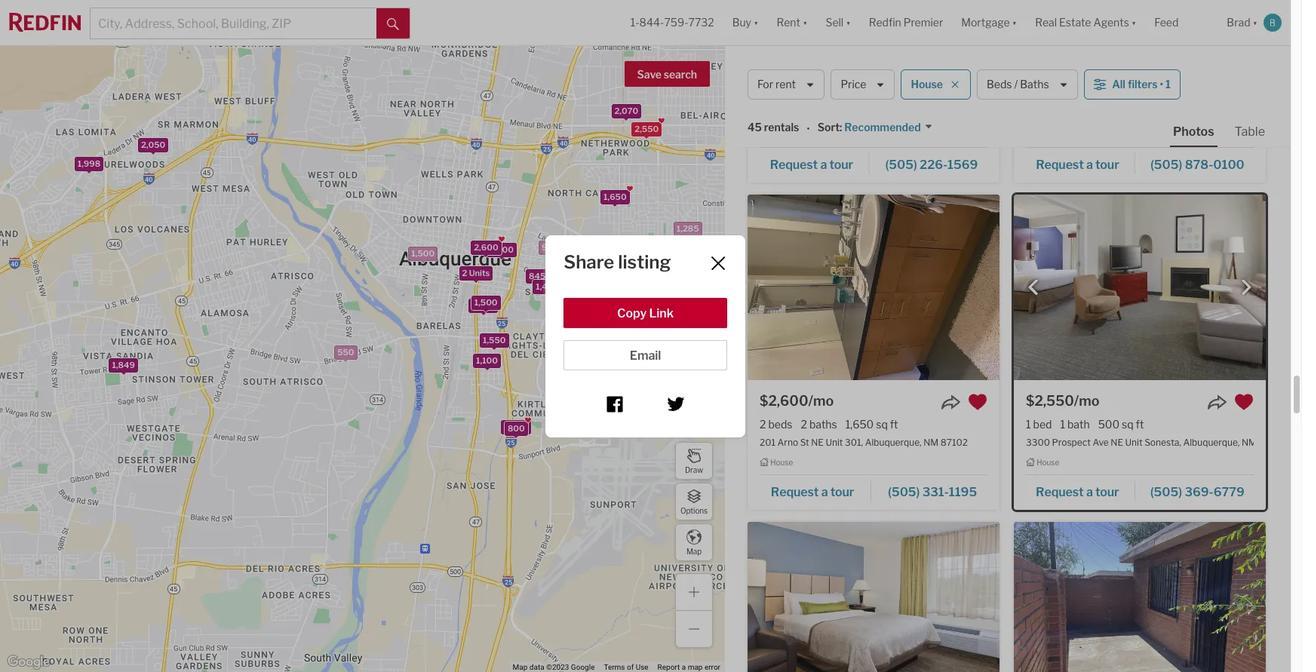 Task type: vqa. For each thing, say whether or not it's contained in the screenshot.
public
no



Task type: locate. For each thing, give the bounding box(es) containing it.
1,650 up share listing
[[603, 192, 626, 202]]

house for $2,600 /mo
[[770, 458, 793, 467]]

favorite button image
[[1234, 392, 1254, 412]]

1,849
[[112, 360, 135, 370]]

/mo right the rent
[[806, 65, 831, 81]]

unit for $2,600 /mo
[[826, 437, 843, 448]]

favorite button image up 87102
[[968, 392, 987, 412]]

use
[[636, 663, 648, 671]]

(505) for $2,600 /mo
[[888, 485, 920, 500]]

0 horizontal spatial favorite button checkbox
[[968, 392, 987, 412]]

ft down 'rentals'
[[876, 90, 884, 102]]

tour down "500"
[[1095, 485, 1119, 500]]

301,
[[845, 437, 863, 448]]

1 bath up se,
[[801, 90, 830, 102]]

beds up arno
[[768, 418, 792, 430]]

ave for $1,450 /mo
[[803, 109, 819, 120]]

ft up 3300 prospect ave ne unit sonesta, albuquerque, nm 87107
[[1136, 418, 1144, 430]]

1 horizontal spatial 2,550
[[634, 124, 658, 134]]

ft up "201 arno st ne unit 301, albuquerque, nm 87102"
[[890, 418, 898, 430]]

share listing element
[[564, 251, 690, 273]]

$1,650 /mo
[[1026, 65, 1098, 81]]

ne for $2,600 /mo
[[811, 437, 824, 448]]

0 vertical spatial 1,395
[[697, 248, 719, 259]]

house down arno
[[770, 458, 793, 467]]

1 bath for $1,450
[[801, 90, 830, 102]]

1 ne from the left
[[811, 437, 824, 448]]

beds for $2,600 /mo
[[768, 418, 792, 430]]

2 beds down the $1,650
[[1026, 90, 1059, 102]]

625
[[597, 270, 614, 280]]

a for $1,450 /mo
[[820, 157, 827, 172]]

nm up recommended button at the top right
[[895, 109, 910, 120]]

1,395 down copy
[[605, 329, 627, 340]]

1 unit from the left
[[826, 437, 843, 448]]

1 vertical spatial •
[[807, 122, 810, 135]]

albuquerque, down '1,650 sq ft'
[[865, 437, 922, 448]]

1 right the rent
[[801, 90, 806, 102]]

feed button
[[1145, 0, 1218, 45]]

• for all filters • 1
[[1160, 78, 1163, 91]]

0 vertical spatial favorite button image
[[968, 64, 987, 84]]

2 favorite button image from the top
[[968, 392, 987, 412]]

share listing
[[564, 251, 671, 273]]

2 horizontal spatial nm
[[1242, 437, 1257, 448]]

(505) 226-1569 link
[[870, 150, 987, 176]]

(505) 331-1195
[[888, 485, 977, 500]]

save
[[637, 68, 662, 81]]

house down '3300'
[[1037, 458, 1059, 467]]

1 vertical spatial 1,650
[[845, 418, 874, 430]]

terms of use
[[604, 663, 648, 671]]

tour for $1,450 /mo
[[829, 157, 853, 172]]

ave down "500"
[[1093, 437, 1109, 448]]

ft
[[876, 90, 884, 102], [1143, 90, 1151, 102], [890, 418, 898, 430], [1136, 418, 1144, 430]]

beds
[[768, 90, 792, 102], [1035, 90, 1059, 102], [768, 418, 792, 430]]

2 beds up 1610
[[760, 90, 792, 102]]

map left data
[[513, 663, 528, 671]]

2 unit from the left
[[1125, 437, 1143, 448]]

2 beds
[[760, 90, 792, 102], [1026, 90, 1059, 102], [760, 418, 792, 430]]

0 horizontal spatial ave
[[803, 109, 819, 120]]

redfin
[[869, 16, 901, 29]]

0 horizontal spatial unit
[[826, 437, 843, 448]]

favorite button image for $2,600 /mo
[[968, 392, 987, 412]]

2 for 1,650 sq ft
[[760, 418, 766, 430]]

request a tour for $2,600 /mo
[[771, 485, 854, 500]]

(505)
[[885, 157, 917, 172], [1150, 157, 1182, 172], [888, 485, 920, 500], [1150, 485, 1182, 500]]

sq right 820
[[862, 90, 873, 102]]

1,500 left 2,600
[[411, 248, 434, 259]]

for rent
[[757, 78, 796, 91]]

tour for $2,550 /mo
[[1095, 485, 1119, 500]]

1,195
[[638, 365, 659, 376]]

0 vertical spatial ave
[[803, 109, 819, 120]]

1 right filters
[[1165, 78, 1171, 91]]

1,650 up "201 arno st ne unit 301, albuquerque, nm 87102"
[[845, 418, 874, 430]]

favorite button image
[[968, 64, 987, 84], [968, 392, 987, 412]]

$2,600 /mo
[[760, 393, 834, 408]]

copy link button
[[564, 298, 727, 328]]

ave left se,
[[803, 109, 819, 120]]

$1,450
[[760, 65, 806, 81]]

bath up se,
[[808, 90, 830, 102]]

1 horizontal spatial ave
[[1093, 437, 1109, 448]]

bath for $1,450
[[808, 90, 830, 102]]

• right filters
[[1160, 78, 1163, 91]]

550
[[337, 347, 354, 358]]

• for 45 rentals •
[[807, 122, 810, 135]]

sq up "201 arno st ne unit 301, albuquerque, nm 87102"
[[876, 418, 888, 430]]

1 vertical spatial favorite button image
[[968, 392, 987, 412]]

map region
[[0, 0, 820, 672]]

1 horizontal spatial •
[[1160, 78, 1163, 91]]

759-
[[664, 16, 688, 29]]

1 horizontal spatial ne
[[1111, 437, 1123, 448]]

search
[[664, 68, 697, 81]]

1 left bed
[[1026, 418, 1031, 430]]

2,550
[[634, 124, 658, 134], [504, 422, 528, 433]]

nm for $2,600 /mo
[[924, 437, 939, 448]]

1,650
[[603, 192, 626, 202], [845, 418, 874, 430]]

/mo for $2,550
[[1074, 393, 1099, 408]]

2
[[760, 90, 766, 102], [1026, 90, 1032, 102], [462, 268, 467, 278], [760, 418, 766, 430], [801, 418, 807, 430]]

ft for $1,450 /mo
[[876, 90, 884, 102]]

terms
[[604, 663, 625, 671]]

sq for $2,550 /mo
[[1122, 418, 1134, 430]]

tour down 900
[[1095, 157, 1119, 172]]

1 horizontal spatial nm
[[924, 437, 939, 448]]

©2023
[[546, 663, 569, 671]]

0 horizontal spatial 2,550
[[504, 422, 528, 433]]

map
[[686, 547, 702, 556], [513, 663, 528, 671]]

tour down :
[[829, 157, 853, 172]]

1 horizontal spatial map
[[686, 547, 702, 556]]

0 vertical spatial •
[[1160, 78, 1163, 91]]

ne right st on the bottom of the page
[[811, 437, 824, 448]]

request a tour for $2,550 /mo
[[1036, 485, 1119, 500]]

redfin premier button
[[860, 0, 952, 45]]

recommended
[[844, 121, 921, 134]]

map down options
[[686, 547, 702, 556]]

tour down "301,"
[[830, 485, 854, 500]]

1 vertical spatial 1,500
[[474, 297, 497, 307]]

ne down 500 sq ft
[[1111, 437, 1123, 448]]

nm left 87102
[[924, 437, 939, 448]]

draw
[[685, 465, 703, 474]]

• inside button
[[1160, 78, 1163, 91]]

/mo
[[806, 65, 831, 81], [1072, 65, 1098, 81], [808, 393, 834, 408], [1074, 393, 1099, 408]]

1,095
[[633, 360, 656, 371]]

beds for $1,450 /mo
[[768, 90, 792, 102]]

0 vertical spatial 1,650
[[603, 192, 626, 202]]

map data ©2023 google
[[513, 663, 595, 671]]

ft for $2,600 /mo
[[890, 418, 898, 430]]

2 for 820 sq ft
[[760, 90, 766, 102]]

1,650 for 1,650
[[603, 192, 626, 202]]

1,785
[[594, 270, 617, 281]]

0 vertical spatial 2,550
[[634, 124, 658, 134]]

(505) for $2,550 /mo
[[1150, 485, 1182, 500]]

bath for $2,550
[[1067, 418, 1090, 430]]

user photo image
[[1264, 14, 1282, 32]]

844-
[[639, 16, 664, 29]]

house button
[[901, 69, 971, 100]]

1 bath down $1,650 /mo
[[1067, 90, 1097, 102]]

unit down 500 sq ft
[[1125, 437, 1143, 448]]

albuquerque, right sonesta,
[[1183, 437, 1240, 448]]

1 right bed
[[1060, 418, 1065, 430]]

a for $2,600 /mo
[[821, 485, 828, 500]]

ne
[[811, 437, 824, 448], [1111, 437, 1123, 448]]

2 up 1610
[[760, 90, 766, 102]]

house left remove house "image"
[[911, 78, 943, 91]]

options button
[[675, 483, 713, 521]]

1 horizontal spatial 1,395
[[697, 248, 719, 259]]

1,285
[[676, 223, 699, 234]]

0 horizontal spatial ne
[[811, 437, 824, 448]]

1,650 inside map region
[[603, 192, 626, 202]]

tour for $2,600 /mo
[[830, 485, 854, 500]]

1 favorite button image from the top
[[968, 64, 987, 84]]

favorite button checkbox
[[968, 392, 987, 412], [1234, 392, 1254, 412]]

1 bath up prospect
[[1060, 418, 1090, 430]]

favorite button image right remove house "image"
[[968, 64, 987, 84]]

albuquerque, for $2,550 /mo
[[1183, 437, 1240, 448]]

0 horizontal spatial 1,395
[[605, 329, 627, 340]]

201
[[760, 437, 776, 448]]

(505) left 369-
[[1150, 485, 1182, 500]]

map inside button
[[686, 547, 702, 556]]

1 down $1,650 /mo
[[1067, 90, 1072, 102]]

rentals
[[853, 61, 914, 81]]

369-
[[1185, 485, 1214, 500]]

2 left units on the top left of page
[[462, 268, 467, 278]]

/mo up "500"
[[1074, 393, 1099, 408]]

3300
[[1026, 437, 1050, 448]]

0 horizontal spatial 1,500
[[411, 248, 434, 259]]

0 horizontal spatial 1,650
[[603, 192, 626, 202]]

2,000
[[557, 355, 581, 365]]

•
[[1160, 78, 1163, 91], [807, 122, 810, 135]]

1 bath for $2,550
[[1060, 418, 1090, 430]]

redfin premier
[[869, 16, 943, 29]]

0 vertical spatial 1,500
[[411, 248, 434, 259]]

1,000
[[471, 300, 495, 311]]

1,100
[[476, 355, 498, 366]]

1,395 down 1,285
[[697, 248, 719, 259]]

nm left 87107
[[1242, 437, 1257, 448]]

0 horizontal spatial nm
[[895, 109, 910, 120]]

1 for 820 sq ft
[[801, 90, 806, 102]]

bed
[[1033, 418, 1052, 430]]

bath up prospect
[[1067, 418, 1090, 430]]

2 favorite button checkbox from the left
[[1234, 392, 1254, 412]]

1 favorite button checkbox from the left
[[968, 392, 987, 412]]

next button image
[[1239, 280, 1254, 295]]

1 vertical spatial 1,395
[[605, 329, 627, 340]]

ave
[[803, 109, 819, 120], [1093, 437, 1109, 448]]

unit left "301,"
[[826, 437, 843, 448]]

• left sort
[[807, 122, 810, 135]]

nm
[[895, 109, 910, 120], [924, 437, 939, 448], [1242, 437, 1257, 448]]

2 ne from the left
[[1111, 437, 1123, 448]]

photo of 1610 coal ave se, albuquerque, nm 87106 image
[[748, 0, 1000, 52]]

albuquerque rentals
[[748, 61, 914, 81]]

2 units
[[462, 268, 489, 278]]

email button
[[564, 340, 727, 370]]

1 vertical spatial ave
[[1093, 437, 1109, 448]]

87106
[[912, 109, 940, 120]]

0 vertical spatial map
[[686, 547, 702, 556]]

(505) left 878-
[[1150, 157, 1182, 172]]

2 up st on the bottom of the page
[[801, 418, 807, 430]]

tour
[[829, 157, 853, 172], [1095, 157, 1119, 172], [830, 485, 854, 500], [1095, 485, 1119, 500]]

1,500 down units on the top left of page
[[474, 297, 497, 307]]

1,500
[[411, 248, 434, 259], [474, 297, 497, 307]]

sq right "500"
[[1122, 418, 1134, 430]]

1 vertical spatial map
[[513, 663, 528, 671]]

900
[[1105, 90, 1126, 102]]

(505) left 226-
[[885, 157, 917, 172]]

878-
[[1185, 157, 1213, 172]]

1 horizontal spatial 1,650
[[845, 418, 874, 430]]

draw button
[[675, 442, 713, 480]]

0 horizontal spatial •
[[807, 122, 810, 135]]

sq for $1,450 /mo
[[862, 90, 873, 102]]

bath left 900
[[1074, 90, 1097, 102]]

• inside "45 rentals •"
[[807, 122, 810, 135]]

2 beds up 201
[[760, 418, 792, 430]]

0 horizontal spatial map
[[513, 663, 528, 671]]

house inside button
[[911, 78, 943, 91]]

ne for $2,550 /mo
[[1111, 437, 1123, 448]]

(505) left the 331-
[[888, 485, 920, 500]]

all filters • 1 button
[[1084, 69, 1180, 100]]

1 horizontal spatial favorite button checkbox
[[1234, 392, 1254, 412]]

google image
[[4, 653, 54, 672]]

/mo for $1,650
[[1072, 65, 1098, 81]]

house down coal
[[770, 130, 793, 139]]

1,020
[[560, 303, 583, 314]]

ft for $2,550 /mo
[[1136, 418, 1144, 430]]

submit search image
[[387, 18, 399, 30]]

/mo left all
[[1072, 65, 1098, 81]]

6779
[[1214, 485, 1245, 500]]

2 up 201
[[760, 418, 766, 430]]

2 beds for $2,600 /mo
[[760, 418, 792, 430]]

sort :
[[818, 121, 842, 134]]

favorite button checkbox for $2,600 /mo
[[968, 392, 987, 412]]

photo of 201 arno st ne unit 301, albuquerque, nm 87102 image
[[748, 194, 1000, 380]]

beds up 1610
[[768, 90, 792, 102]]

table button
[[1232, 124, 1268, 146]]

1 horizontal spatial unit
[[1125, 437, 1143, 448]]

(505) for $1,450 /mo
[[885, 157, 917, 172]]

/mo up 2 baths on the right bottom
[[808, 393, 834, 408]]

2 beds for $1,450 /mo
[[760, 90, 792, 102]]

(505) 331-1195 link
[[871, 478, 987, 504]]

2 right the /
[[1026, 90, 1032, 102]]

all filters • 1
[[1112, 78, 1171, 91]]



Task type: describe. For each thing, give the bounding box(es) containing it.
1 vertical spatial 2,550
[[504, 422, 528, 433]]

unit for $2,550 /mo
[[1125, 437, 1143, 448]]

1569
[[948, 157, 978, 172]]

listing
[[618, 251, 671, 273]]

albuquerque, for $2,600 /mo
[[865, 437, 922, 448]]

ave for $2,550 /mo
[[1093, 437, 1109, 448]]

331-
[[922, 485, 949, 500]]

photos
[[1173, 124, 1214, 139]]

1 horizontal spatial 1,500
[[474, 297, 497, 307]]

favorite button checkbox
[[968, 64, 987, 84]]

report a map error link
[[657, 663, 720, 671]]

premier
[[904, 16, 943, 29]]

feed
[[1154, 16, 1179, 29]]

rent
[[776, 78, 796, 91]]

request a tour button for $1,450 /mo
[[760, 152, 870, 175]]

City, Address, School, Building, ZIP search field
[[91, 8, 376, 38]]

500
[[1098, 418, 1120, 430]]

a for $2,550 /mo
[[1086, 485, 1093, 500]]

request a tour for $1,450 /mo
[[770, 157, 853, 172]]

map for map data ©2023 google
[[513, 663, 528, 671]]

terms of use link
[[604, 663, 648, 671]]

baths
[[1020, 78, 1049, 91]]

price
[[841, 78, 866, 91]]

data
[[529, 663, 544, 671]]

email
[[630, 348, 661, 362]]

filters
[[1128, 78, 1158, 91]]

share listing dialog
[[546, 235, 745, 437]]

previous button image
[[1026, 280, 1041, 295]]

2 inside map region
[[462, 268, 467, 278]]

photos button
[[1170, 124, 1232, 147]]

45
[[748, 121, 762, 134]]

request a tour button for $2,550 /mo
[[1026, 480, 1135, 503]]

favorite button image for $1,450 /mo
[[968, 64, 987, 84]]

error
[[705, 663, 720, 671]]

house for $2,550 /mo
[[1037, 458, 1059, 467]]

rentals
[[764, 121, 799, 134]]

0100
[[1213, 157, 1245, 172]]

link
[[649, 306, 674, 320]]

beds / baths button
[[977, 69, 1078, 100]]

1,185
[[543, 282, 564, 293]]

500 sq ft
[[1098, 418, 1144, 430]]

1,650 for 1,650 sq ft
[[845, 418, 874, 430]]

recommended button
[[842, 120, 933, 135]]

sort
[[818, 121, 840, 134]]

1 bed
[[1026, 418, 1052, 430]]

house for $1,450 /mo
[[770, 130, 793, 139]]

request a tour button for $2,600 /mo
[[760, 480, 871, 503]]

/mo for $2,600
[[808, 393, 834, 408]]

820
[[839, 90, 859, 102]]

remove house image
[[951, 80, 960, 89]]

baths
[[809, 418, 837, 430]]

beds / baths
[[987, 78, 1049, 91]]

sq right 900
[[1129, 90, 1140, 102]]

975
[[633, 367, 649, 377]]

1,550
[[482, 335, 505, 346]]

albuquerque, down 820 sq ft
[[837, 109, 893, 120]]

$1,450 /mo
[[760, 65, 831, 81]]

1,075
[[605, 368, 627, 378]]

87102
[[941, 437, 968, 448]]

st
[[800, 437, 809, 448]]

price button
[[831, 69, 895, 100]]

google
[[571, 663, 595, 671]]

(505) 226-1569
[[885, 157, 978, 172]]

favorite button checkbox for $2,550 /mo
[[1234, 392, 1254, 412]]

1 for 900 sq ft
[[1067, 90, 1072, 102]]

beds
[[987, 78, 1012, 91]]

2,070
[[614, 106, 638, 116]]

sq for $2,600 /mo
[[876, 418, 888, 430]]

3300 prospect ave ne unit sonesta, albuquerque, nm 87107
[[1026, 437, 1286, 448]]

request for $2,600 /mo
[[771, 485, 819, 500]]

1,450
[[535, 281, 558, 292]]

7732
[[688, 16, 714, 29]]

share
[[564, 251, 614, 273]]

2,050
[[141, 140, 165, 150]]

units
[[469, 268, 489, 278]]

albuquerque
[[748, 61, 850, 81]]

/
[[1014, 78, 1018, 91]]

1,650 sq ft
[[845, 418, 898, 430]]

se,
[[821, 109, 835, 120]]

sonesta,
[[1144, 437, 1181, 448]]

beds down the $1,650
[[1035, 90, 1059, 102]]

/mo for $1,450
[[806, 65, 831, 81]]

save search button
[[624, 61, 710, 87]]

:
[[840, 121, 842, 134]]

2 for 900 sq ft
[[1026, 90, 1032, 102]]

map for map
[[686, 547, 702, 556]]

photo of 3025 menaul blvd ne unit sonesta, albuquerque, nm 87107 image
[[748, 522, 1000, 672]]

(505) 878-0100 link
[[1135, 150, 1254, 176]]

850
[[594, 329, 611, 340]]

photo of 3426 thaxton ave se unit 16, albuquerque, nm 87106 image
[[1014, 522, 1266, 672]]

report
[[657, 663, 680, 671]]

ft right all
[[1143, 90, 1151, 102]]

copy link
[[617, 306, 674, 320]]

635
[[565, 266, 582, 277]]

nm for $2,550 /mo
[[1242, 437, 1257, 448]]

1 inside button
[[1165, 78, 1171, 91]]

map
[[688, 663, 703, 671]]

1195
[[949, 485, 977, 500]]

table
[[1235, 124, 1265, 139]]

for rent button
[[748, 69, 825, 100]]

845
[[528, 270, 545, 281]]

900 sq ft
[[1105, 90, 1151, 102]]

1,595
[[605, 273, 628, 284]]

request for $1,450 /mo
[[770, 157, 818, 172]]

226-
[[920, 157, 948, 172]]

2 baths
[[801, 418, 837, 430]]

(505) 369-6779
[[1150, 485, 1245, 500]]

request for $2,550 /mo
[[1036, 485, 1084, 500]]

820 sq ft
[[839, 90, 884, 102]]

photo of 1130 vassar dr ne unit unita, albuquerque, nm 87106 image
[[1014, 0, 1266, 52]]

for
[[757, 78, 773, 91]]

$1,650
[[1026, 65, 1072, 81]]

photo of 3300 prospect ave ne unit sonesta, albuquerque, nm 87107 image
[[1014, 194, 1266, 380]]

1 for 500 sq ft
[[1060, 418, 1065, 430]]



